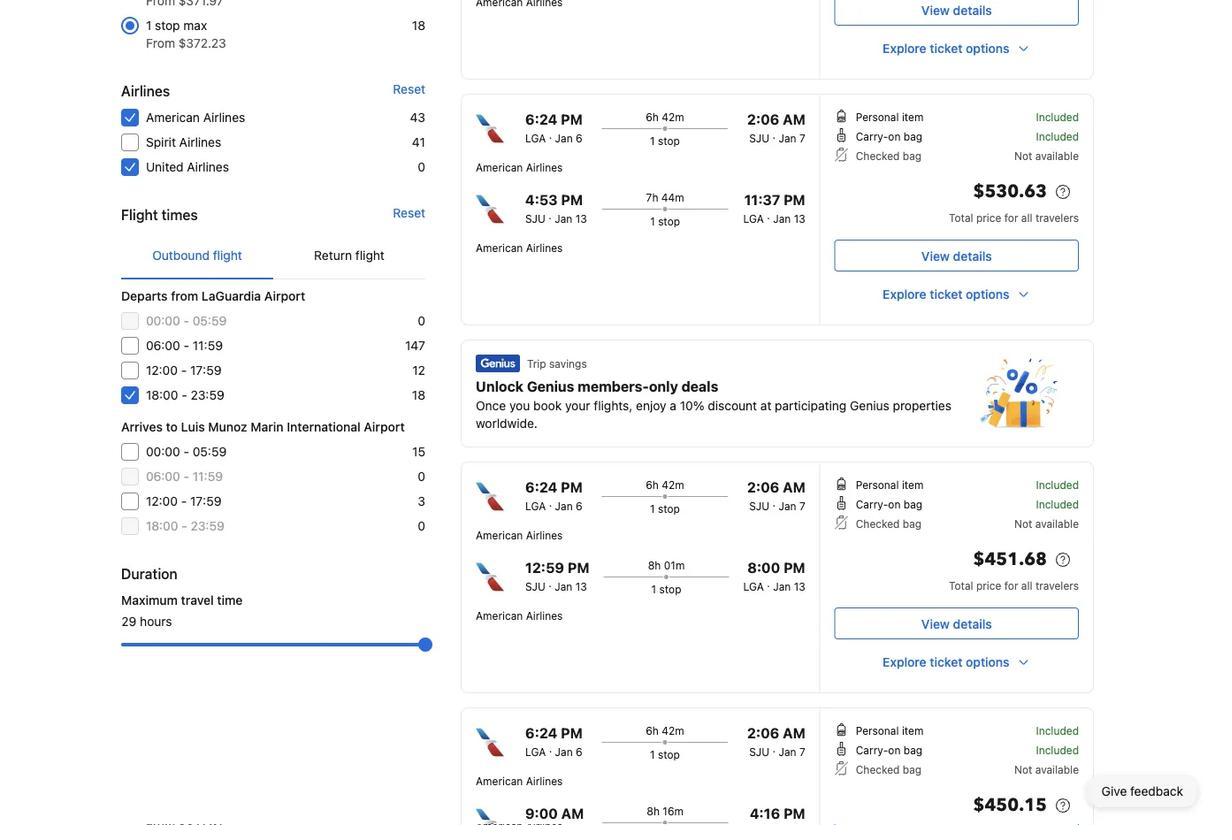 Task type: describe. For each thing, give the bounding box(es) containing it.
jan up 12:59
[[555, 500, 573, 512]]

1 explore from the top
[[883, 41, 927, 56]]

feedback
[[1130, 784, 1183, 799]]

stop up the 8h 16m
[[658, 748, 680, 761]]

ticket for $530.63
[[930, 287, 963, 302]]

2 18 from the top
[[412, 388, 425, 402]]

06:00 for arrives
[[146, 469, 180, 484]]

1 inside "1 stop max from $372.23"
[[146, 18, 152, 33]]

$451.68 region
[[835, 546, 1079, 578]]

11:37
[[744, 191, 780, 208]]

unlock
[[476, 378, 524, 395]]

book
[[533, 398, 562, 413]]

jan up '11:37'
[[779, 132, 796, 144]]

2 included from the top
[[1036, 130, 1079, 142]]

outbound flight
[[152, 248, 242, 263]]

view details button for $451.68
[[835, 608, 1079, 639]]

13 for 11:37 pm
[[794, 212, 805, 225]]

8h 01m
[[648, 559, 685, 571]]

am for 7h 44m
[[783, 111, 805, 128]]

to
[[166, 420, 178, 434]]

1 up the 8h 16m
[[650, 748, 655, 761]]

1 options from the top
[[966, 41, 1010, 56]]

carry-on bag for $530.63
[[856, 130, 923, 142]]

am for 8h 01m
[[783, 479, 805, 496]]

personal for $530.63
[[856, 111, 899, 123]]

44m
[[661, 191, 684, 203]]

0 for 00:00 - 05:59
[[418, 314, 425, 328]]

you
[[509, 398, 530, 413]]

properties
[[893, 398, 952, 413]]

2:06 am sju . jan 7 for $530.63
[[747, 111, 805, 144]]

international
[[287, 420, 361, 434]]

stop down 44m
[[658, 215, 680, 227]]

travelers for $451.68
[[1036, 579, 1079, 592]]

. up 12:59
[[549, 496, 552, 509]]

max
[[183, 18, 207, 33]]

1 view details button from the top
[[835, 0, 1079, 26]]

7h 44m
[[646, 191, 684, 203]]

airlines up '4:53'
[[526, 161, 563, 173]]

american airlines up '4:53'
[[476, 161, 563, 173]]

times
[[162, 207, 198, 223]]

9:00 am
[[525, 805, 584, 822]]

give feedback
[[1102, 784, 1183, 799]]

view details button for $530.63
[[835, 240, 1079, 272]]

12:59 pm sju . jan 13
[[525, 559, 590, 593]]

1 horizontal spatial genius
[[850, 398, 890, 413]]

0 vertical spatial airport
[[264, 289, 305, 303]]

06:00 - 11:59 for from
[[146, 338, 223, 353]]

6 included from the top
[[1036, 744, 1079, 756]]

jan up '4:53'
[[555, 132, 573, 144]]

from
[[146, 36, 175, 50]]

1 stop for 44m
[[650, 134, 680, 147]]

participating
[[775, 398, 847, 413]]

00:00 - 05:59 for to
[[146, 444, 227, 459]]

8h for 8h 01m
[[648, 559, 661, 571]]

3 6 from the top
[[576, 746, 583, 758]]

1 down 8h 01m in the bottom of the page
[[651, 583, 656, 595]]

enjoy
[[636, 398, 667, 413]]

3 2:06 am sju . jan 7 from the top
[[747, 725, 805, 758]]

view for $530.63
[[922, 249, 950, 263]]

available for $530.63
[[1036, 149, 1079, 162]]

0 vertical spatial genius
[[527, 378, 574, 395]]

1 down 7h
[[650, 215, 655, 227]]

total price for all travelers for $451.68
[[949, 579, 1079, 592]]

checked for $530.63
[[856, 149, 900, 162]]

1 view details from the top
[[922, 3, 992, 17]]

departs
[[121, 289, 168, 303]]

00:00 for arrives
[[146, 444, 180, 459]]

42m for $530.63
[[662, 111, 684, 123]]

for for $530.63
[[1005, 211, 1018, 224]]

1 included from the top
[[1036, 111, 1079, 123]]

jan up 4:16 pm
[[779, 746, 796, 758]]

airlines down from
[[121, 83, 170, 100]]

12
[[412, 363, 425, 378]]

13 for 4:53 pm
[[575, 212, 587, 225]]

marin
[[251, 420, 284, 434]]

explore ticket options for $530.63
[[883, 287, 1010, 302]]

american airlines down 12:59
[[476, 609, 563, 622]]

3 carry- from the top
[[856, 744, 888, 756]]

3 personal item from the top
[[856, 724, 924, 737]]

6 for $451.68
[[576, 500, 583, 512]]

trip savings
[[527, 357, 587, 370]]

. inside 8:00 pm lga . jan 13
[[767, 577, 770, 589]]

members-
[[578, 378, 649, 395]]

6:24 pm lga . jan 6 for $451.68
[[525, 479, 583, 512]]

43
[[410, 110, 425, 125]]

airlines up united airlines
[[179, 135, 221, 149]]

2:06 for $451.68
[[747, 479, 779, 496]]

3 on from the top
[[888, 744, 901, 756]]

3 checked from the top
[[856, 763, 900, 776]]

laguardia
[[202, 289, 261, 303]]

18:00 for departs
[[146, 388, 178, 402]]

3 6:24 from the top
[[525, 725, 558, 742]]

3 personal from the top
[[856, 724, 899, 737]]

american airlines up 9:00
[[476, 775, 563, 787]]

personal item for $451.68
[[856, 478, 924, 491]]

stop down 8h 01m in the bottom of the page
[[659, 583, 681, 595]]

. up '11:37'
[[773, 128, 776, 141]]

. up 8:00
[[773, 496, 776, 509]]

stop up "7h 44m"
[[658, 134, 680, 147]]

6:24 for $530.63
[[525, 111, 558, 128]]

06:00 - 11:59 for to
[[146, 469, 223, 484]]

total for $451.68
[[949, 579, 973, 592]]

4:16 pm
[[750, 805, 805, 822]]

3 6h 42m from the top
[[646, 724, 684, 737]]

sju for 7h 44m
[[749, 132, 770, 144]]

travelers for $530.63
[[1036, 211, 1079, 224]]

outbound flight button
[[121, 233, 273, 279]]

jan inside 11:37 pm lga . jan 13
[[773, 212, 791, 225]]

stop up 8h 01m in the bottom of the page
[[658, 502, 680, 515]]

12:00 for arrives
[[146, 494, 178, 509]]

airlines up 9:00
[[526, 775, 563, 787]]

1 ticket from the top
[[930, 41, 963, 56]]

discount
[[708, 398, 757, 413]]

personal for $451.68
[[856, 478, 899, 491]]

$372.23
[[178, 36, 226, 50]]

3 42m from the top
[[662, 724, 684, 737]]

147
[[405, 338, 425, 353]]

worldwide.
[[476, 416, 538, 431]]

1 up 7h
[[650, 134, 655, 147]]

1 view from the top
[[922, 3, 950, 17]]

7 for $530.63
[[799, 132, 805, 144]]

41
[[412, 135, 425, 149]]

reset button for flight times
[[393, 204, 425, 222]]

american airlines up 12:59
[[476, 529, 563, 541]]

view for $451.68
[[922, 616, 950, 631]]

1 stop for 01m
[[650, 502, 680, 515]]

explore ticket options for $451.68
[[883, 655, 1010, 670]]

00:00 - 05:59 for from
[[146, 314, 227, 328]]

from
[[171, 289, 198, 303]]

lga inside 8:00 pm lga . jan 13
[[743, 580, 764, 593]]

3 checked bag from the top
[[856, 763, 922, 776]]

american airlines up spirit airlines
[[146, 110, 245, 125]]

return flight
[[314, 248, 385, 263]]

sju for 8h 16m
[[749, 746, 770, 758]]

$450.15 region
[[835, 792, 1079, 823]]

4:53
[[525, 191, 558, 208]]

airlines down spirit airlines
[[187, 160, 229, 174]]

view details for $530.63
[[922, 249, 992, 263]]

return flight button
[[273, 233, 425, 279]]

3
[[418, 494, 425, 509]]

4:16
[[750, 805, 780, 822]]

your
[[565, 398, 590, 413]]

carry-on bag for $451.68
[[856, 498, 923, 510]]

18:00 for arrives
[[146, 519, 178, 533]]

jan inside '12:59 pm sju . jan 13'
[[555, 580, 572, 593]]

1 stop down 8h 01m in the bottom of the page
[[651, 583, 681, 595]]

. up 9:00 am
[[549, 742, 552, 754]]

trip
[[527, 357, 546, 370]]

flights,
[[594, 398, 633, 413]]

not for $530.63
[[1015, 149, 1033, 162]]

give
[[1102, 784, 1127, 799]]

a
[[670, 398, 677, 413]]

13 for 12:59 pm
[[575, 580, 587, 593]]

1 18 from the top
[[412, 18, 425, 33]]

once
[[476, 398, 506, 413]]

00:00 for departs
[[146, 314, 180, 328]]

for for $451.68
[[1005, 579, 1018, 592]]

12:00 for departs
[[146, 363, 178, 378]]

ticket for $451.68
[[930, 655, 963, 670]]

4 included from the top
[[1036, 498, 1079, 510]]

hours
[[140, 614, 172, 629]]

travel
[[181, 593, 214, 608]]

all for $451.68
[[1021, 579, 1033, 592]]

american airlines down '4:53'
[[476, 241, 563, 254]]

maximum travel time 29 hours
[[121, 593, 243, 629]]

10%
[[680, 398, 705, 413]]

time
[[217, 593, 243, 608]]

8:00 pm lga . jan 13
[[743, 559, 805, 593]]

not for $451.68
[[1015, 517, 1033, 530]]

3 not available from the top
[[1015, 763, 1079, 776]]

4:53 pm sju . jan 13
[[525, 191, 587, 225]]

$451.68
[[973, 547, 1047, 572]]

1 up 8h 01m in the bottom of the page
[[650, 502, 655, 515]]

5 included from the top
[[1036, 724, 1079, 737]]

3 available from the top
[[1036, 763, 1079, 776]]

departs from laguardia airport
[[121, 289, 305, 303]]

options for $530.63
[[966, 287, 1010, 302]]

united airlines
[[146, 160, 229, 174]]

29
[[121, 614, 137, 629]]

0 for 06:00 - 11:59
[[418, 469, 425, 484]]



Task type: locate. For each thing, give the bounding box(es) containing it.
item for $451.68
[[902, 478, 924, 491]]

06:00 down departs at the top left of the page
[[146, 338, 180, 353]]

6 up 4:53 pm sju . jan 13
[[576, 132, 583, 144]]

0 horizontal spatial genius
[[527, 378, 574, 395]]

0 vertical spatial 23:59
[[191, 388, 225, 402]]

arrives to luis munoz marin international airport
[[121, 420, 405, 434]]

0 vertical spatial 06:00 - 11:59
[[146, 338, 223, 353]]

2 all from the top
[[1021, 579, 1033, 592]]

1 stop up 8h 01m in the bottom of the page
[[650, 502, 680, 515]]

flight
[[213, 248, 242, 263], [355, 248, 385, 263]]

1 for from the top
[[1005, 211, 1018, 224]]

2 06:00 from the top
[[146, 469, 180, 484]]

23:59 up travel
[[191, 519, 225, 533]]

1 vertical spatial total
[[949, 579, 973, 592]]

2:06
[[747, 111, 779, 128], [747, 479, 779, 496], [747, 725, 779, 742]]

0 vertical spatial 6h
[[646, 111, 659, 123]]

2 for from the top
[[1005, 579, 1018, 592]]

maximum
[[121, 593, 178, 608]]

0 vertical spatial carry-
[[856, 130, 888, 142]]

13 inside 11:37 pm lga . jan 13
[[794, 212, 805, 225]]

total price for all travelers down $451.68
[[949, 579, 1079, 592]]

1 6:24 pm lga . jan 6 from the top
[[525, 111, 583, 144]]

sju inside '12:59 pm sju . jan 13'
[[525, 580, 546, 593]]

total price for all travelers down $530.63
[[949, 211, 1079, 224]]

2 vertical spatial explore ticket options
[[883, 655, 1010, 670]]

2 11:59 from the top
[[193, 469, 223, 484]]

jan down 8:00
[[773, 580, 791, 593]]

1 vertical spatial explore
[[883, 287, 927, 302]]

12:00
[[146, 363, 178, 378], [146, 494, 178, 509]]

3 0 from the top
[[418, 469, 425, 484]]

reset for airlines
[[393, 82, 425, 96]]

2:06 am sju . jan 7 up 8:00
[[747, 479, 805, 512]]

2 6 from the top
[[576, 500, 583, 512]]

1 12:00 from the top
[[146, 363, 178, 378]]

1 travelers from the top
[[1036, 211, 1079, 224]]

on for $530.63
[[888, 130, 901, 142]]

1 vertical spatial 2:06
[[747, 479, 779, 496]]

6
[[576, 132, 583, 144], [576, 500, 583, 512], [576, 746, 583, 758]]

1 total price for all travelers from the top
[[949, 211, 1079, 224]]

3 included from the top
[[1036, 478, 1079, 491]]

on up $530.63 region
[[888, 130, 901, 142]]

2 vertical spatial details
[[953, 616, 992, 631]]

12:00 up "to"
[[146, 363, 178, 378]]

stop
[[155, 18, 180, 33], [658, 134, 680, 147], [658, 215, 680, 227], [658, 502, 680, 515], [659, 583, 681, 595], [658, 748, 680, 761]]

1 vertical spatial explore ticket options button
[[835, 279, 1079, 310]]

explore ticket options button for $451.68
[[835, 647, 1079, 678]]

6h up 7h
[[646, 111, 659, 123]]

pm
[[561, 111, 583, 128], [561, 191, 583, 208], [784, 191, 805, 208], [561, 479, 583, 496], [568, 559, 590, 576], [784, 559, 805, 576], [561, 725, 583, 742], [784, 805, 805, 822]]

2 view details button from the top
[[835, 240, 1079, 272]]

6:24 pm lga . jan 6 for $530.63
[[525, 111, 583, 144]]

reset button
[[393, 80, 425, 98], [393, 204, 425, 222]]

17:59
[[190, 363, 222, 378], [190, 494, 222, 509]]

american airlines
[[146, 110, 245, 125], [476, 161, 563, 173], [476, 241, 563, 254], [476, 529, 563, 541], [476, 609, 563, 622], [476, 775, 563, 787]]

available for $451.68
[[1036, 517, 1079, 530]]

sju
[[749, 132, 770, 144], [525, 212, 546, 225], [749, 500, 770, 512], [525, 580, 546, 593], [749, 746, 770, 758]]

8h left 01m
[[648, 559, 661, 571]]

0 vertical spatial view details button
[[835, 0, 1079, 26]]

total
[[949, 211, 973, 224], [949, 579, 973, 592]]

2 18:00 from the top
[[146, 519, 178, 533]]

for down $530.63
[[1005, 211, 1018, 224]]

2 vertical spatial carry-
[[856, 744, 888, 756]]

total price for all travelers
[[949, 211, 1079, 224], [949, 579, 1079, 592]]

3 options from the top
[[966, 655, 1010, 670]]

sju inside 4:53 pm sju . jan 13
[[525, 212, 546, 225]]

6h for $530.63
[[646, 111, 659, 123]]

01m
[[664, 559, 685, 571]]

1 stop for 16m
[[650, 748, 680, 761]]

0 vertical spatial 42m
[[662, 111, 684, 123]]

1 vertical spatial available
[[1036, 517, 1079, 530]]

6h 42m for $451.68
[[646, 478, 684, 491]]

1 all from the top
[[1021, 211, 1033, 224]]

0 vertical spatial item
[[902, 111, 924, 123]]

0 vertical spatial total
[[949, 211, 973, 224]]

travelers
[[1036, 211, 1079, 224], [1036, 579, 1079, 592]]

18:00 - 23:59 up luis
[[146, 388, 225, 402]]

lga down '11:37'
[[743, 212, 764, 225]]

0 vertical spatial explore ticket options
[[883, 41, 1010, 56]]

2 not from the top
[[1015, 517, 1033, 530]]

2:06 for $530.63
[[747, 111, 779, 128]]

3 7 from the top
[[799, 746, 805, 758]]

deals
[[682, 378, 718, 395]]

17:59 for laguardia
[[190, 363, 222, 378]]

1 vertical spatial checked
[[856, 517, 900, 530]]

airport
[[264, 289, 305, 303], [364, 420, 405, 434]]

1 personal from the top
[[856, 111, 899, 123]]

0 vertical spatial 17:59
[[190, 363, 222, 378]]

18:00 up "to"
[[146, 388, 178, 402]]

on for $451.68
[[888, 498, 901, 510]]

2 price from the top
[[976, 579, 1002, 592]]

jan up 9:00 am
[[555, 746, 573, 758]]

american
[[146, 110, 200, 125], [476, 161, 523, 173], [476, 241, 523, 254], [476, 529, 523, 541], [476, 609, 523, 622], [476, 775, 523, 787]]

1 vertical spatial on
[[888, 498, 901, 510]]

pm inside 11:37 pm lga . jan 13
[[784, 191, 805, 208]]

reset button down 41
[[393, 204, 425, 222]]

06:00 - 11:59 down from
[[146, 338, 223, 353]]

price
[[976, 211, 1002, 224], [976, 579, 1002, 592]]

3 explore ticket options from the top
[[883, 655, 1010, 670]]

explore
[[883, 41, 927, 56], [883, 287, 927, 302], [883, 655, 927, 670]]

12:00 - 17:59 for from
[[146, 363, 222, 378]]

1 on from the top
[[888, 130, 901, 142]]

lga for 8h 01m
[[525, 500, 546, 512]]

2:06 up 8:00
[[747, 479, 779, 496]]

6h 42m for $530.63
[[646, 111, 684, 123]]

1 vertical spatial price
[[976, 579, 1002, 592]]

0 vertical spatial options
[[966, 41, 1010, 56]]

price for $451.68
[[976, 579, 1002, 592]]

11:59 for luis
[[193, 469, 223, 484]]

1 stop max from $372.23
[[146, 18, 226, 50]]

return
[[314, 248, 352, 263]]

18:00 up duration
[[146, 519, 178, 533]]

0 vertical spatial checked bag
[[856, 149, 922, 162]]

7
[[799, 132, 805, 144], [799, 500, 805, 512], [799, 746, 805, 758]]

1 vertical spatial 18:00 - 23:59
[[146, 519, 225, 533]]

6 for $530.63
[[576, 132, 583, 144]]

1 6h from the top
[[646, 111, 659, 123]]

1 checked bag from the top
[[856, 149, 922, 162]]

jan inside 4:53 pm sju . jan 13
[[555, 212, 572, 225]]

checked bag up $530.63 region
[[856, 149, 922, 162]]

2:06 am sju . jan 7 for $451.68
[[747, 479, 805, 512]]

1 vertical spatial explore ticket options
[[883, 287, 1010, 302]]

0 vertical spatial available
[[1036, 149, 1079, 162]]

6:24 for $451.68
[[525, 479, 558, 496]]

personal item for $530.63
[[856, 111, 924, 123]]

lga for 8h 16m
[[525, 746, 546, 758]]

1 vertical spatial 12:00
[[146, 494, 178, 509]]

3 explore ticket options button from the top
[[835, 647, 1079, 678]]

2 18:00 - 23:59 from the top
[[146, 519, 225, 533]]

2 6:24 pm lga . jan 6 from the top
[[525, 479, 583, 512]]

18:00 - 23:59 for to
[[146, 519, 225, 533]]

1 06:00 from the top
[[146, 338, 180, 353]]

airlines down 4:53 pm sju . jan 13
[[526, 241, 563, 254]]

luis
[[181, 420, 205, 434]]

2 vertical spatial 42m
[[662, 724, 684, 737]]

0 vertical spatial 6h 42m
[[646, 111, 684, 123]]

11:59 down luis
[[193, 469, 223, 484]]

1 vertical spatial view
[[922, 249, 950, 263]]

2 personal item from the top
[[856, 478, 924, 491]]

2 on from the top
[[888, 498, 901, 510]]

1 carry-on bag from the top
[[856, 130, 923, 142]]

total price for all travelers for $530.63
[[949, 211, 1079, 224]]

2:06 up '11:37'
[[747, 111, 779, 128]]

1 vertical spatial reset
[[393, 206, 425, 220]]

0 vertical spatial personal item
[[856, 111, 924, 123]]

8h left '16m'
[[647, 805, 660, 817]]

pm inside 8:00 pm lga . jan 13
[[784, 559, 805, 576]]

1 vertical spatial carry-
[[856, 498, 888, 510]]

stop inside "1 stop max from $372.23"
[[155, 18, 180, 33]]

1 vertical spatial 11:59
[[193, 469, 223, 484]]

2 reset from the top
[[393, 206, 425, 220]]

flight for return flight
[[355, 248, 385, 263]]

reset
[[393, 82, 425, 96], [393, 206, 425, 220]]

details for $451.68
[[953, 616, 992, 631]]

-
[[183, 314, 189, 328], [184, 338, 189, 353], [181, 363, 187, 378], [182, 388, 187, 402], [183, 444, 189, 459], [184, 469, 189, 484], [181, 494, 187, 509], [182, 519, 187, 533]]

1 2:06 am sju . jan 7 from the top
[[747, 111, 805, 144]]

lga for 7h 44m
[[525, 132, 546, 144]]

11:59
[[193, 338, 223, 353], [193, 469, 223, 484]]

jan down 12:59
[[555, 580, 572, 593]]

15
[[412, 444, 425, 459]]

flight times
[[121, 207, 198, 223]]

1 vertical spatial personal item
[[856, 478, 924, 491]]

2 vertical spatial 6:24
[[525, 725, 558, 742]]

0 vertical spatial 8h
[[648, 559, 661, 571]]

jan up 8:00
[[779, 500, 796, 512]]

1 vertical spatial airport
[[364, 420, 405, 434]]

flight for outbound flight
[[213, 248, 242, 263]]

1 price from the top
[[976, 211, 1002, 224]]

3 item from the top
[[902, 724, 924, 737]]

jan inside 8:00 pm lga . jan 13
[[773, 580, 791, 593]]

2 00:00 - 05:59 from the top
[[146, 444, 227, 459]]

6:24
[[525, 111, 558, 128], [525, 479, 558, 496], [525, 725, 558, 742]]

reset for flight times
[[393, 206, 425, 220]]

.
[[549, 128, 552, 141], [773, 128, 776, 141], [549, 209, 552, 221], [767, 209, 770, 221], [549, 496, 552, 509], [773, 496, 776, 509], [549, 577, 552, 589], [767, 577, 770, 589], [549, 742, 552, 754], [773, 742, 776, 754]]

1 explore ticket options from the top
[[883, 41, 1010, 56]]

included
[[1036, 111, 1079, 123], [1036, 130, 1079, 142], [1036, 478, 1079, 491], [1036, 498, 1079, 510], [1036, 724, 1079, 737], [1036, 744, 1079, 756]]

2 carry-on bag from the top
[[856, 498, 923, 510]]

lga down 8:00
[[743, 580, 764, 593]]

1 vertical spatial 6h 42m
[[646, 478, 684, 491]]

0 vertical spatial ticket
[[930, 41, 963, 56]]

spirit
[[146, 135, 176, 149]]

1 vertical spatial not
[[1015, 517, 1033, 530]]

2 00:00 from the top
[[146, 444, 180, 459]]

06:00 for departs
[[146, 338, 180, 353]]

checked up $530.63 region
[[856, 149, 900, 162]]

0 horizontal spatial airport
[[264, 289, 305, 303]]

0 vertical spatial checked
[[856, 149, 900, 162]]

1 7 from the top
[[799, 132, 805, 144]]

3 not from the top
[[1015, 763, 1033, 776]]

sju for 8h 01m
[[749, 500, 770, 512]]

checked bag up '$451.68' region
[[856, 517, 922, 530]]

details
[[953, 3, 992, 17], [953, 249, 992, 263], [953, 616, 992, 631]]

2 vertical spatial view details button
[[835, 608, 1079, 639]]

checked
[[856, 149, 900, 162], [856, 517, 900, 530], [856, 763, 900, 776]]

1 flight from the left
[[213, 248, 242, 263]]

spirit airlines
[[146, 135, 221, 149]]

1 reset button from the top
[[393, 80, 425, 98]]

not available for $451.68
[[1015, 517, 1079, 530]]

. inside 11:37 pm lga . jan 13
[[767, 209, 770, 221]]

munoz
[[208, 420, 247, 434]]

05:59 for laguardia
[[193, 314, 227, 328]]

jan down '4:53'
[[555, 212, 572, 225]]

0 vertical spatial reset button
[[393, 80, 425, 98]]

6h down enjoy
[[646, 478, 659, 491]]

all
[[1021, 211, 1033, 224], [1021, 579, 1033, 592]]

2 vertical spatial 7
[[799, 746, 805, 758]]

1 stop down "7h 44m"
[[650, 215, 680, 227]]

travelers down $451.68
[[1036, 579, 1079, 592]]

sju up 8:00
[[749, 500, 770, 512]]

flight inside button
[[355, 248, 385, 263]]

0 vertical spatial 2:06
[[747, 111, 779, 128]]

. up '4:53'
[[549, 128, 552, 141]]

carry- for $451.68
[[856, 498, 888, 510]]

not available for $530.63
[[1015, 149, 1079, 162]]

not
[[1015, 149, 1033, 162], [1015, 517, 1033, 530], [1015, 763, 1033, 776]]

on up '$451.68' region
[[888, 498, 901, 510]]

3 view details button from the top
[[835, 608, 1079, 639]]

available
[[1036, 149, 1079, 162], [1036, 517, 1079, 530], [1036, 763, 1079, 776]]

reset button for airlines
[[393, 80, 425, 98]]

1 23:59 from the top
[[191, 388, 225, 402]]

give feedback button
[[1088, 776, 1198, 808]]

1 vertical spatial 17:59
[[190, 494, 222, 509]]

2 vertical spatial carry-on bag
[[856, 744, 923, 756]]

explore ticket options
[[883, 41, 1010, 56], [883, 287, 1010, 302], [883, 655, 1010, 670]]

8h for 8h 16m
[[647, 805, 660, 817]]

tab list containing outbound flight
[[121, 233, 425, 280]]

airlines down '12:59 pm sju . jan 13'
[[526, 609, 563, 622]]

0 vertical spatial 00:00
[[146, 314, 180, 328]]

0 vertical spatial explore
[[883, 41, 927, 56]]

checked bag up $450.15 region
[[856, 763, 922, 776]]

0 vertical spatial 2:06 am sju . jan 7
[[747, 111, 805, 144]]

flight up laguardia
[[213, 248, 242, 263]]

1 vertical spatial not available
[[1015, 517, 1079, 530]]

9:00
[[525, 805, 558, 822]]

1 vertical spatial 6h
[[646, 478, 659, 491]]

1 vertical spatial view details
[[922, 249, 992, 263]]

item for $530.63
[[902, 111, 924, 123]]

all down $530.63
[[1021, 211, 1033, 224]]

airport right international
[[364, 420, 405, 434]]

reset up '43'
[[393, 82, 425, 96]]

0 up 3 at the bottom of the page
[[418, 469, 425, 484]]

$530.63 region
[[835, 178, 1079, 210]]

duration
[[121, 566, 178, 582]]

checked bag for $530.63
[[856, 149, 922, 162]]

all for $530.63
[[1021, 211, 1033, 224]]

2 ticket from the top
[[930, 287, 963, 302]]

2 vertical spatial on
[[888, 744, 901, 756]]

checked bag for $451.68
[[856, 517, 922, 530]]

am for 8h 16m
[[783, 725, 805, 742]]

on
[[888, 130, 901, 142], [888, 498, 901, 510], [888, 744, 901, 756]]

42m down the "a" in the right of the page
[[662, 478, 684, 491]]

0 vertical spatial details
[[953, 3, 992, 17]]

8h 16m
[[647, 805, 684, 817]]

0 vertical spatial 11:59
[[193, 338, 223, 353]]

travelers down $530.63
[[1036, 211, 1079, 224]]

. down '11:37'
[[767, 209, 770, 221]]

2 06:00 - 11:59 from the top
[[146, 469, 223, 484]]

6h 42m down the "a" in the right of the page
[[646, 478, 684, 491]]

0 vertical spatial on
[[888, 130, 901, 142]]

18
[[412, 18, 425, 33], [412, 388, 425, 402]]

not up $450.15
[[1015, 763, 1033, 776]]

united
[[146, 160, 184, 174]]

0 vertical spatial not available
[[1015, 149, 1079, 162]]

00:00 - 05:59
[[146, 314, 227, 328], [146, 444, 227, 459]]

flight inside button
[[213, 248, 242, 263]]

1 vertical spatial 06:00
[[146, 469, 180, 484]]

total down $530.63 region
[[949, 211, 973, 224]]

1 details from the top
[[953, 3, 992, 17]]

outbound
[[152, 248, 210, 263]]

$450.15
[[973, 793, 1047, 818]]

0 vertical spatial 7
[[799, 132, 805, 144]]

1
[[146, 18, 152, 33], [650, 134, 655, 147], [650, 215, 655, 227], [650, 502, 655, 515], [651, 583, 656, 595], [650, 748, 655, 761]]

23:59 for laguardia
[[191, 388, 225, 402]]

2:06 up 4:16
[[747, 725, 779, 742]]

0 vertical spatial personal
[[856, 111, 899, 123]]

2 vertical spatial options
[[966, 655, 1010, 670]]

1 reset from the top
[[393, 82, 425, 96]]

2 vertical spatial not
[[1015, 763, 1033, 776]]

airlines up 12:59
[[526, 529, 563, 541]]

savings
[[549, 357, 587, 370]]

12:00 - 17:59 for to
[[146, 494, 222, 509]]

1 vertical spatial 8h
[[647, 805, 660, 817]]

6 up 9:00 am
[[576, 746, 583, 758]]

1 explore ticket options button from the top
[[835, 33, 1079, 65]]

view
[[922, 3, 950, 17], [922, 249, 950, 263], [922, 616, 950, 631]]

1 stop up the 8h 16m
[[650, 748, 680, 761]]

pm inside '12:59 pm sju . jan 13'
[[568, 559, 590, 576]]

11:59 for laguardia
[[193, 338, 223, 353]]

13 inside '12:59 pm sju . jan 13'
[[575, 580, 587, 593]]

explore ticket options button for $530.63
[[835, 279, 1079, 310]]

airport right laguardia
[[264, 289, 305, 303]]

6:24 up 9:00
[[525, 725, 558, 742]]

. inside 4:53 pm sju . jan 13
[[549, 209, 552, 221]]

1 6 from the top
[[576, 132, 583, 144]]

2 explore from the top
[[883, 287, 927, 302]]

1 06:00 - 11:59 from the top
[[146, 338, 223, 353]]

tab list
[[121, 233, 425, 280]]

3 6:24 pm lga . jan 6 from the top
[[525, 725, 583, 758]]

1 vertical spatial 05:59
[[193, 444, 227, 459]]

0 down 41
[[418, 160, 425, 174]]

6:24 pm lga . jan 6
[[525, 111, 583, 144], [525, 479, 583, 512], [525, 725, 583, 758]]

00:00 down "to"
[[146, 444, 180, 459]]

3 explore from the top
[[883, 655, 927, 670]]

2 vertical spatial ticket
[[930, 655, 963, 670]]

lga up 9:00
[[525, 746, 546, 758]]

0 vertical spatial total price for all travelers
[[949, 211, 1079, 224]]

genius
[[527, 378, 574, 395], [850, 398, 890, 413]]

. down 8:00
[[767, 577, 770, 589]]

3 6h from the top
[[646, 724, 659, 737]]

total for $530.63
[[949, 211, 973, 224]]

lga up '4:53'
[[525, 132, 546, 144]]

1 horizontal spatial flight
[[355, 248, 385, 263]]

checked bag
[[856, 149, 922, 162], [856, 517, 922, 530], [856, 763, 922, 776]]

options
[[966, 41, 1010, 56], [966, 287, 1010, 302], [966, 655, 1010, 670]]

2 2:06 am sju . jan 7 from the top
[[747, 479, 805, 512]]

12:00 up duration
[[146, 494, 178, 509]]

only
[[649, 378, 678, 395]]

1 horizontal spatial airport
[[364, 420, 405, 434]]

available up $451.68
[[1036, 517, 1079, 530]]

1 2:06 from the top
[[747, 111, 779, 128]]

not available up $450.15
[[1015, 763, 1079, 776]]

1 vertical spatial travelers
[[1036, 579, 1079, 592]]

explore for $451.68
[[883, 655, 927, 670]]

price for $530.63
[[976, 211, 1002, 224]]

2 vertical spatial 2:06
[[747, 725, 779, 742]]

8:00
[[747, 559, 780, 576]]

. inside '12:59 pm sju . jan 13'
[[549, 577, 552, 589]]

7h
[[646, 191, 658, 203]]

3 view from the top
[[922, 616, 950, 631]]

1 vertical spatial 18:00
[[146, 519, 178, 533]]

at
[[761, 398, 772, 413]]

1 0 from the top
[[418, 160, 425, 174]]

price down $451.68
[[976, 579, 1002, 592]]

unlock genius members-only deals once you book your flights, enjoy a 10% discount at participating genius properties worldwide.
[[476, 378, 952, 431]]

explore for $530.63
[[883, 287, 927, 302]]

0 vertical spatial carry-on bag
[[856, 130, 923, 142]]

ticket
[[930, 41, 963, 56], [930, 287, 963, 302], [930, 655, 963, 670]]

2 view from the top
[[922, 249, 950, 263]]

2 vertical spatial personal
[[856, 724, 899, 737]]

05:59 for luis
[[193, 444, 227, 459]]

2 6h from the top
[[646, 478, 659, 491]]

1 vertical spatial 6
[[576, 500, 583, 512]]

00:00 - 05:59 down luis
[[146, 444, 227, 459]]

0 vertical spatial view details
[[922, 3, 992, 17]]

2 6:24 from the top
[[525, 479, 558, 496]]

2 vertical spatial explore ticket options button
[[835, 647, 1079, 678]]

price down $530.63
[[976, 211, 1002, 224]]

1 up from
[[146, 18, 152, 33]]

7 for $451.68
[[799, 500, 805, 512]]

13 inside 4:53 pm sju . jan 13
[[575, 212, 587, 225]]

3 details from the top
[[953, 616, 992, 631]]

0 down 3 at the bottom of the page
[[418, 519, 425, 533]]

2 12:00 from the top
[[146, 494, 178, 509]]

2 details from the top
[[953, 249, 992, 263]]

1 vertical spatial all
[[1021, 579, 1033, 592]]

2 flight from the left
[[355, 248, 385, 263]]

23:59 up luis
[[191, 388, 225, 402]]

1 vertical spatial 23:59
[[191, 519, 225, 533]]

7 up 8:00 pm lga . jan 13
[[799, 500, 805, 512]]

am
[[783, 111, 805, 128], [783, 479, 805, 496], [783, 725, 805, 742], [561, 805, 584, 822]]

16m
[[663, 805, 684, 817]]

42m for $451.68
[[662, 478, 684, 491]]

2 total price for all travelers from the top
[[949, 579, 1079, 592]]

6h 42m up "7h 44m"
[[646, 111, 684, 123]]

13
[[575, 212, 587, 225], [794, 212, 805, 225], [575, 580, 587, 593], [794, 580, 805, 593]]

1 vertical spatial for
[[1005, 579, 1018, 592]]

2 23:59 from the top
[[191, 519, 225, 533]]

2 vertical spatial available
[[1036, 763, 1079, 776]]

jan down '11:37'
[[773, 212, 791, 225]]

airlines up spirit airlines
[[203, 110, 245, 125]]

2 travelers from the top
[[1036, 579, 1079, 592]]

0 up 147 at the left top of the page
[[418, 314, 425, 328]]

05:59 down departs from laguardia airport
[[193, 314, 227, 328]]

genius up book
[[527, 378, 574, 395]]

13 inside 8:00 pm lga . jan 13
[[794, 580, 805, 593]]

0 for 18:00 - 23:59
[[418, 519, 425, 533]]

$530.63
[[973, 180, 1047, 204]]

12:59
[[525, 559, 564, 576]]

17:59 for luis
[[190, 494, 222, 509]]

2 05:59 from the top
[[193, 444, 227, 459]]

42m up 44m
[[662, 111, 684, 123]]

0 for united airlines
[[418, 160, 425, 174]]

1 vertical spatial 6:24 pm lga . jan 6
[[525, 479, 583, 512]]

0 vertical spatial 18
[[412, 18, 425, 33]]

0 vertical spatial 18:00 - 23:59
[[146, 388, 225, 402]]

6h for $451.68
[[646, 478, 659, 491]]

3 2:06 from the top
[[747, 725, 779, 742]]

2 vertical spatial not available
[[1015, 763, 1079, 776]]

2 reset button from the top
[[393, 204, 425, 222]]

1 not from the top
[[1015, 149, 1033, 162]]

2 0 from the top
[[418, 314, 425, 328]]

1 12:00 - 17:59 from the top
[[146, 363, 222, 378]]

6h 42m
[[646, 111, 684, 123], [646, 478, 684, 491], [646, 724, 684, 737]]

checked up '$451.68' region
[[856, 517, 900, 530]]

2 explore ticket options from the top
[[883, 287, 1010, 302]]

flight
[[121, 207, 158, 223]]

6 up '12:59 pm sju . jan 13'
[[576, 500, 583, 512]]

not available up $451.68
[[1015, 517, 1079, 530]]

lga inside 11:37 pm lga . jan 13
[[743, 212, 764, 225]]

1 vertical spatial 6:24
[[525, 479, 558, 496]]

0 vertical spatial 12:00
[[146, 363, 178, 378]]

2:06 am sju . jan 7 up 4:16 pm
[[747, 725, 805, 758]]

3 ticket from the top
[[930, 655, 963, 670]]

0 vertical spatial 05:59
[[193, 314, 227, 328]]

2 vertical spatial 6h
[[646, 724, 659, 737]]

18:00 - 23:59 for from
[[146, 388, 225, 402]]

2 carry- from the top
[[856, 498, 888, 510]]

0 vertical spatial 6
[[576, 132, 583, 144]]

05:59
[[193, 314, 227, 328], [193, 444, 227, 459]]

sju up '11:37'
[[749, 132, 770, 144]]

2 view details from the top
[[922, 249, 992, 263]]

0 vertical spatial travelers
[[1036, 211, 1079, 224]]

arrives
[[121, 420, 163, 434]]

1 checked from the top
[[856, 149, 900, 162]]

pm inside 4:53 pm sju . jan 13
[[561, 191, 583, 208]]

11:37 pm lga . jan 13
[[743, 191, 805, 225]]

reset down 41
[[393, 206, 425, 220]]

1 vertical spatial 2:06 am sju . jan 7
[[747, 479, 805, 512]]

1 05:59 from the top
[[193, 314, 227, 328]]

1 vertical spatial options
[[966, 287, 1010, 302]]

2 vertical spatial checked
[[856, 763, 900, 776]]

carry- for $530.63
[[856, 130, 888, 142]]

1 vertical spatial 42m
[[662, 478, 684, 491]]

genius image
[[476, 355, 520, 372], [476, 355, 520, 372], [980, 358, 1058, 429]]

options for $451.68
[[966, 655, 1010, 670]]

2 2:06 from the top
[[747, 479, 779, 496]]

. up 4:16 pm
[[773, 742, 776, 754]]

3 carry-on bag from the top
[[856, 744, 923, 756]]

1 carry- from the top
[[856, 130, 888, 142]]



Task type: vqa. For each thing, say whether or not it's contained in the screenshot.
'flight' to the middle
no



